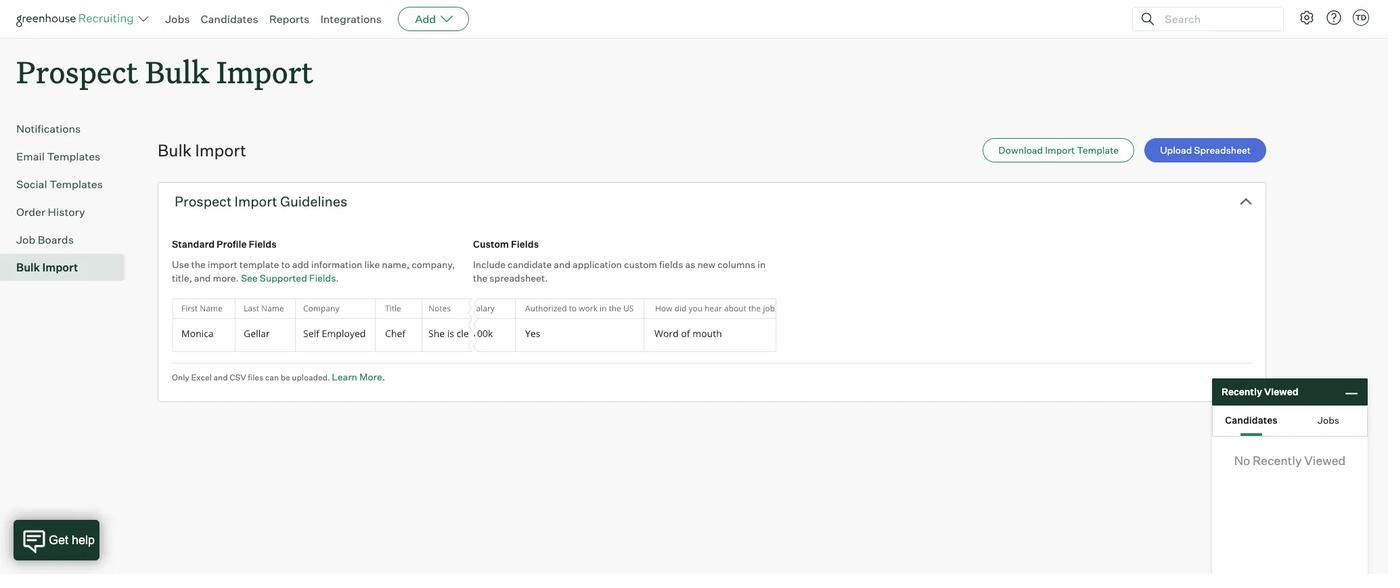 Task type: vqa. For each thing, say whether or not it's contained in the screenshot.
middle and
yes



Task type: describe. For each thing, give the bounding box(es) containing it.
email templates link
[[16, 148, 119, 165]]

prospect for prospect import guidelines
[[175, 193, 232, 210]]

order history
[[16, 205, 85, 219]]

0 horizontal spatial jobs
[[165, 12, 190, 26]]

job boards
[[16, 233, 74, 247]]

download import template
[[999, 144, 1119, 156]]

more.
[[360, 371, 385, 382]]

no recently viewed
[[1235, 453, 1346, 468]]

new
[[698, 259, 716, 270]]

csv
[[230, 372, 246, 382]]

jobs link
[[165, 12, 190, 26]]

job boards link
[[16, 232, 119, 248]]

learn more. link
[[332, 371, 385, 382]]

download import template link
[[984, 138, 1135, 163]]

download
[[999, 144, 1044, 156]]

spreadsheet.
[[490, 272, 548, 284]]

import up profile
[[235, 193, 277, 210]]

columns
[[718, 259, 756, 270]]

see supported fields. link
[[241, 272, 339, 284]]

td button
[[1354, 9, 1370, 26]]

the inside include candidate and application custom fields as new columns in the spreadsheet.
[[473, 272, 488, 284]]

1 vertical spatial viewed
[[1305, 453, 1346, 468]]

0 vertical spatial bulk import
[[158, 140, 246, 161]]

import down reports
[[216, 51, 313, 91]]

1 fields from the left
[[249, 238, 277, 250]]

templates for email templates
[[47, 150, 100, 163]]

information
[[311, 259, 363, 270]]

as
[[686, 259, 696, 270]]

1 vertical spatial bulk import
[[16, 261, 78, 274]]

standard profile fields
[[172, 238, 277, 250]]

1 vertical spatial bulk
[[158, 140, 192, 161]]

company,
[[412, 259, 455, 270]]

only
[[172, 372, 189, 382]]

order
[[16, 205, 45, 219]]

profile
[[217, 238, 247, 250]]

Search text field
[[1162, 9, 1272, 29]]

template
[[240, 259, 279, 270]]

td button
[[1351, 7, 1373, 28]]

fields.
[[309, 272, 339, 284]]

custom
[[473, 238, 509, 250]]

notifications link
[[16, 121, 119, 137]]

import
[[208, 259, 238, 270]]

custom fields
[[473, 238, 539, 250]]

1 vertical spatial recently
[[1254, 453, 1303, 468]]

1 horizontal spatial candidates
[[1226, 414, 1278, 426]]

recently viewed
[[1222, 386, 1299, 398]]

and inside use the import template to add information like name, company, title, and more.
[[194, 272, 211, 284]]

application
[[573, 259, 622, 270]]

more.
[[213, 272, 239, 284]]

and for candidate
[[554, 259, 571, 270]]

templates for social templates
[[49, 178, 103, 191]]

use the import template to add information like name, company, title, and more.
[[172, 259, 455, 284]]

reports
[[269, 12, 310, 26]]

uploaded.
[[292, 372, 330, 382]]

prospect for prospect bulk import
[[16, 51, 138, 91]]

import down boards
[[42, 261, 78, 274]]

prospect import guidelines
[[175, 193, 348, 210]]

title,
[[172, 272, 192, 284]]

see supported fields.
[[241, 272, 339, 284]]

spreadsheet
[[1195, 144, 1251, 156]]

add
[[292, 259, 309, 270]]

boards
[[38, 233, 74, 247]]

email templates
[[16, 150, 100, 163]]



Task type: locate. For each thing, give the bounding box(es) containing it.
1 horizontal spatial viewed
[[1305, 453, 1346, 468]]

1 horizontal spatial fields
[[511, 238, 539, 250]]

social templates link
[[16, 176, 119, 192]]

the right use
[[191, 259, 206, 270]]

the inside use the import template to add information like name, company, title, and more.
[[191, 259, 206, 270]]

only excel and csv files can be uploaded. learn more.
[[172, 371, 385, 382]]

0 horizontal spatial candidates
[[201, 12, 258, 26]]

1 vertical spatial jobs
[[1318, 414, 1340, 426]]

include candidate and application custom fields as new columns in the spreadsheet.
[[473, 259, 766, 284]]

greenhouse recruiting image
[[16, 11, 138, 27]]

email
[[16, 150, 45, 163]]

1 horizontal spatial prospect
[[175, 193, 232, 210]]

and left csv
[[214, 372, 228, 382]]

to
[[281, 259, 290, 270]]

1 vertical spatial and
[[194, 272, 211, 284]]

order history link
[[16, 204, 119, 220]]

prospect
[[16, 51, 138, 91], [175, 193, 232, 210]]

2 fields from the left
[[511, 238, 539, 250]]

custom
[[624, 259, 658, 270]]

candidates down recently viewed
[[1226, 414, 1278, 426]]

recently
[[1222, 386, 1263, 398], [1254, 453, 1303, 468]]

fields up template
[[249, 238, 277, 250]]

candidate
[[508, 259, 552, 270]]

td
[[1356, 13, 1367, 22]]

excel
[[191, 372, 212, 382]]

1 horizontal spatial jobs
[[1318, 414, 1340, 426]]

candidates right jobs link at the top of page
[[201, 12, 258, 26]]

import
[[216, 51, 313, 91], [195, 140, 246, 161], [1046, 144, 1076, 156], [235, 193, 277, 210], [42, 261, 78, 274]]

name,
[[382, 259, 410, 270]]

learn
[[332, 371, 358, 382]]

import up prospect import guidelines
[[195, 140, 246, 161]]

jobs left candidates link
[[165, 12, 190, 26]]

and right 'title,' on the top left of the page
[[194, 272, 211, 284]]

and right candidate
[[554, 259, 571, 270]]

0 vertical spatial bulk
[[145, 51, 210, 91]]

1 vertical spatial candidates
[[1226, 414, 1278, 426]]

use
[[172, 259, 189, 270]]

templates down notifications link
[[47, 150, 100, 163]]

templates
[[47, 150, 100, 163], [49, 178, 103, 191]]

0 vertical spatial viewed
[[1265, 386, 1299, 398]]

0 vertical spatial candidates
[[201, 12, 258, 26]]

1 horizontal spatial the
[[473, 272, 488, 284]]

fields up candidate
[[511, 238, 539, 250]]

integrations link
[[321, 12, 382, 26]]

add button
[[398, 7, 469, 31]]

upload spreadsheet button
[[1145, 138, 1267, 163]]

and inside 'only excel and csv files can be uploaded. learn more.'
[[214, 372, 228, 382]]

fields
[[249, 238, 277, 250], [511, 238, 539, 250]]

include
[[473, 259, 506, 270]]

upload
[[1161, 144, 1193, 156]]

0 vertical spatial jobs
[[165, 12, 190, 26]]

and
[[554, 259, 571, 270], [194, 272, 211, 284], [214, 372, 228, 382]]

bulk import
[[158, 140, 246, 161], [16, 261, 78, 274]]

prospect bulk import
[[16, 51, 313, 91]]

integrations
[[321, 12, 382, 26]]

1 vertical spatial the
[[473, 272, 488, 284]]

0 horizontal spatial and
[[194, 272, 211, 284]]

see
[[241, 272, 258, 284]]

bulk import link
[[16, 259, 119, 276]]

social templates
[[16, 178, 103, 191]]

1 vertical spatial templates
[[49, 178, 103, 191]]

1 vertical spatial prospect
[[175, 193, 232, 210]]

social
[[16, 178, 47, 191]]

notifications
[[16, 122, 81, 136]]

viewed
[[1265, 386, 1299, 398], [1305, 453, 1346, 468]]

fields
[[660, 259, 684, 270]]

0 vertical spatial templates
[[47, 150, 100, 163]]

can
[[265, 372, 279, 382]]

candidates
[[201, 12, 258, 26], [1226, 414, 1278, 426]]

tab list
[[1213, 406, 1368, 436]]

be
[[281, 372, 290, 382]]

0 vertical spatial the
[[191, 259, 206, 270]]

standard
[[172, 238, 215, 250]]

history
[[48, 205, 85, 219]]

supported
[[260, 272, 307, 284]]

prospect down greenhouse recruiting "image"
[[16, 51, 138, 91]]

guidelines
[[280, 193, 348, 210]]

2 horizontal spatial and
[[554, 259, 571, 270]]

add
[[415, 12, 436, 26]]

0 horizontal spatial bulk import
[[16, 261, 78, 274]]

0 horizontal spatial fields
[[249, 238, 277, 250]]

0 horizontal spatial the
[[191, 259, 206, 270]]

2 vertical spatial and
[[214, 372, 228, 382]]

reports link
[[269, 12, 310, 26]]

tab list containing candidates
[[1213, 406, 1368, 436]]

import left template
[[1046, 144, 1076, 156]]

jobs
[[165, 12, 190, 26], [1318, 414, 1340, 426]]

no
[[1235, 453, 1251, 468]]

0 vertical spatial prospect
[[16, 51, 138, 91]]

1 horizontal spatial bulk import
[[158, 140, 246, 161]]

0 vertical spatial and
[[554, 259, 571, 270]]

2 vertical spatial bulk
[[16, 261, 40, 274]]

upload spreadsheet
[[1161, 144, 1251, 156]]

templates down email templates link
[[49, 178, 103, 191]]

prospect up the standard
[[175, 193, 232, 210]]

0 horizontal spatial viewed
[[1265, 386, 1299, 398]]

like
[[365, 259, 380, 270]]

the down include
[[473, 272, 488, 284]]

configure image
[[1300, 9, 1316, 26]]

0 horizontal spatial prospect
[[16, 51, 138, 91]]

and for excel
[[214, 372, 228, 382]]

template
[[1078, 144, 1119, 156]]

1 horizontal spatial and
[[214, 372, 228, 382]]

candidates link
[[201, 12, 258, 26]]

jobs up no recently viewed
[[1318, 414, 1340, 426]]

files
[[248, 372, 264, 382]]

and inside include candidate and application custom fields as new columns in the spreadsheet.
[[554, 259, 571, 270]]

job
[[16, 233, 35, 247]]

in
[[758, 259, 766, 270]]

bulk
[[145, 51, 210, 91], [158, 140, 192, 161], [16, 261, 40, 274]]

the
[[191, 259, 206, 270], [473, 272, 488, 284]]

0 vertical spatial recently
[[1222, 386, 1263, 398]]



